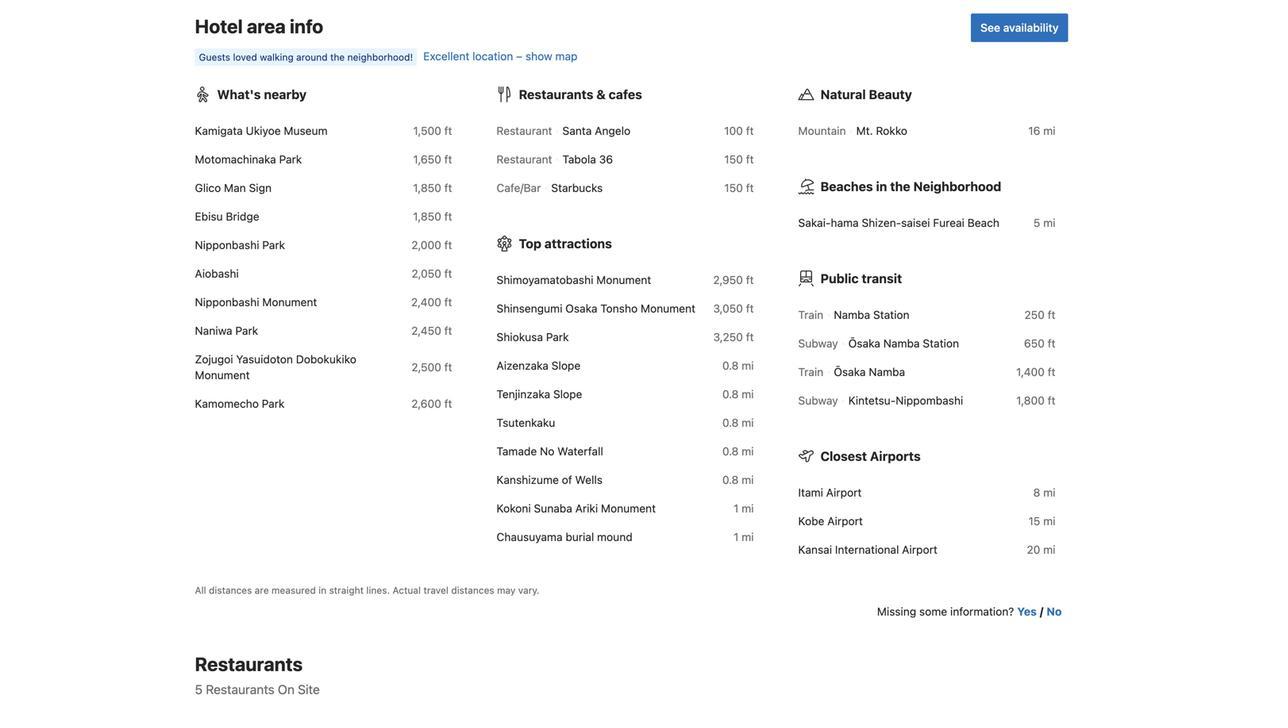 Task type: vqa. For each thing, say whether or not it's contained in the screenshot.
Santa
yes



Task type: locate. For each thing, give the bounding box(es) containing it.
shinsengumi osaka tonsho monument
[[497, 302, 696, 315]]

1 vertical spatial 150 ft
[[725, 182, 754, 195]]

2 1 from the top
[[734, 531, 739, 544]]

ōsaka for ōsaka namba station
[[849, 337, 881, 350]]

1 vertical spatial station
[[923, 337, 960, 350]]

namba down namba station on the right top of page
[[884, 337, 920, 350]]

0 horizontal spatial 5
[[195, 683, 203, 698]]

1,500
[[413, 124, 442, 137]]

glico
[[195, 182, 221, 195]]

0 vertical spatial airport
[[827, 487, 862, 500]]

park down museum
[[279, 153, 302, 166]]

150 for tabola 36
[[725, 153, 743, 166]]

tonsho
[[601, 302, 638, 315]]

airport down itami airport
[[828, 515, 863, 528]]

150
[[725, 153, 743, 166], [725, 182, 743, 195]]

what's nearby
[[217, 87, 307, 102]]

0 vertical spatial station
[[874, 309, 910, 322]]

angelo
[[595, 124, 631, 137]]

shiokusa
[[497, 331, 543, 344]]

measured
[[272, 586, 316, 597]]

aiobashi
[[195, 267, 239, 280]]

0.8 mi
[[723, 360, 754, 373], [723, 388, 754, 401], [723, 417, 754, 430], [723, 445, 754, 458], [723, 474, 754, 487]]

the right around
[[330, 52, 345, 63]]

1,850 up 2,000
[[413, 210, 442, 223]]

1 horizontal spatial 5
[[1034, 217, 1041, 230]]

subway left kintetsu-
[[799, 394, 839, 408]]

on
[[278, 683, 295, 698]]

2,450
[[412, 325, 442, 338]]

station up ōsaka namba station
[[874, 309, 910, 322]]

1
[[734, 503, 739, 516], [734, 531, 739, 544]]

namba down public transit
[[834, 309, 871, 322]]

0 vertical spatial 1,850
[[413, 182, 442, 195]]

slope down aizenzaka slope
[[554, 388, 583, 401]]

ebisu bridge
[[195, 210, 259, 223]]

4 0.8 from the top
[[723, 445, 739, 458]]

2 train from the top
[[799, 366, 824, 379]]

airport for itami airport
[[827, 487, 862, 500]]

distances right all
[[209, 586, 252, 597]]

yes button
[[1018, 605, 1037, 620]]

restaurant left santa
[[497, 124, 552, 137]]

kamomecho
[[195, 398, 259, 411]]

1 vertical spatial the
[[891, 179, 911, 194]]

airport right international
[[903, 544, 938, 557]]

1 mi left kobe
[[734, 503, 754, 516]]

in right beaches
[[877, 179, 888, 194]]

0 vertical spatial nipponbashi
[[195, 239, 259, 252]]

1 1 from the top
[[734, 503, 739, 516]]

restaurant up cafe/bar
[[497, 153, 552, 166]]

2 nipponbashi from the top
[[195, 296, 259, 309]]

1 vertical spatial namba
[[884, 337, 920, 350]]

2 vertical spatial namba
[[869, 366, 906, 379]]

restaurants 5 restaurants on site
[[195, 654, 320, 698]]

1 vertical spatial train
[[799, 366, 824, 379]]

monument
[[597, 274, 652, 287], [262, 296, 317, 309], [641, 302, 696, 315], [195, 369, 250, 382], [601, 503, 656, 516]]

park down zojugoi yasuidoton dobokukiko monument
[[262, 398, 285, 411]]

chausuyama
[[497, 531, 563, 544]]

1 150 from the top
[[725, 153, 743, 166]]

5
[[1034, 217, 1041, 230], [195, 683, 203, 698]]

kokoni sunaba ariki monument
[[497, 503, 656, 516]]

park for kamomecho park
[[262, 398, 285, 411]]

1,850 ft down "1,650 ft"
[[413, 182, 452, 195]]

monument for dobokukiko
[[195, 369, 250, 382]]

1,850 for ebisu bridge
[[413, 210, 442, 223]]

1 0.8 mi from the top
[[723, 360, 754, 373]]

150 ft for starbucks
[[725, 182, 754, 195]]

nipponbashi up naniwa park
[[195, 296, 259, 309]]

1 vertical spatial restaurants
[[195, 654, 303, 676]]

1 vertical spatial ōsaka
[[834, 366, 866, 379]]

1 horizontal spatial the
[[891, 179, 911, 194]]

1 train from the top
[[799, 309, 824, 322]]

namba
[[834, 309, 871, 322], [884, 337, 920, 350], [869, 366, 906, 379]]

1 vertical spatial subway
[[799, 394, 839, 408]]

1 for kokoni sunaba ariki monument
[[734, 503, 739, 516]]

kintetsu-nippombashi
[[849, 394, 964, 408]]

4 0.8 mi from the top
[[723, 445, 754, 458]]

2 0.8 mi from the top
[[723, 388, 754, 401]]

0 vertical spatial the
[[330, 52, 345, 63]]

ōsaka for ōsaka namba
[[834, 366, 866, 379]]

restaurants for restaurants 5 restaurants on site
[[195, 654, 303, 676]]

namba for ōsaka namba
[[869, 366, 906, 379]]

1 vertical spatial 5
[[195, 683, 203, 698]]

monument right tonsho
[[641, 302, 696, 315]]

1 vertical spatial 1,850
[[413, 210, 442, 223]]

0 vertical spatial 1,850 ft
[[413, 182, 452, 195]]

monument inside zojugoi yasuidoton dobokukiko monument
[[195, 369, 250, 382]]

train left ōsaka namba
[[799, 366, 824, 379]]

mt.
[[857, 124, 874, 137]]

restaurant for santa angelo
[[497, 124, 552, 137]]

monument up mound
[[601, 503, 656, 516]]

&
[[597, 87, 606, 102]]

of
[[562, 474, 573, 487]]

mi for kansai
[[1044, 544, 1056, 557]]

1 vertical spatial in
[[319, 586, 327, 597]]

2,050 ft
[[412, 267, 452, 280]]

1,850
[[413, 182, 442, 195], [413, 210, 442, 223]]

1,400
[[1017, 366, 1045, 379]]

1 vertical spatial airport
[[828, 515, 863, 528]]

150 ft for tabola 36
[[725, 153, 754, 166]]

0 vertical spatial slope
[[552, 360, 581, 373]]

0 vertical spatial 150
[[725, 153, 743, 166]]

sign
[[249, 182, 272, 195]]

restaurants left the "on"
[[206, 683, 275, 698]]

tsutenkaku
[[497, 417, 556, 430]]

yes
[[1018, 606, 1037, 619]]

no button
[[1047, 605, 1062, 620]]

0 vertical spatial 1
[[734, 503, 739, 516]]

1 subway from the top
[[799, 337, 839, 350]]

0.8 for tamade no waterfall
[[723, 445, 739, 458]]

0 vertical spatial restaurants
[[519, 87, 594, 102]]

bridge
[[226, 210, 259, 223]]

distances left may
[[451, 586, 495, 597]]

1,850 for glico man sign
[[413, 182, 442, 195]]

0 vertical spatial restaurant
[[497, 124, 552, 137]]

monument down zojugoi
[[195, 369, 250, 382]]

3,250 ft
[[714, 331, 754, 344]]

park up aizenzaka slope
[[546, 331, 569, 344]]

1 vertical spatial 1 mi
[[734, 531, 754, 544]]

in
[[877, 179, 888, 194], [319, 586, 327, 597]]

mi for tamade
[[742, 445, 754, 458]]

0.8 mi for kanshizume of wells
[[723, 474, 754, 487]]

1 vertical spatial nipponbashi
[[195, 296, 259, 309]]

0 vertical spatial 150 ft
[[725, 153, 754, 166]]

no
[[540, 445, 555, 458], [1047, 606, 1062, 619]]

0 vertical spatial ōsaka
[[849, 337, 881, 350]]

station up the nippombashi
[[923, 337, 960, 350]]

subway for kintetsu-nippombashi
[[799, 394, 839, 408]]

mi for kanshizume
[[742, 474, 754, 487]]

monument for tonsho
[[641, 302, 696, 315]]

tamade
[[497, 445, 537, 458]]

1 0.8 from the top
[[723, 360, 739, 373]]

1 mi left kansai
[[734, 531, 754, 544]]

guests
[[199, 52, 230, 63]]

2 vertical spatial restaurants
[[206, 683, 275, 698]]

0 vertical spatial subway
[[799, 337, 839, 350]]

nipponbashi for nipponbashi park
[[195, 239, 259, 252]]

nipponbashi down ebisu bridge
[[195, 239, 259, 252]]

2 1,850 ft from the top
[[413, 210, 452, 223]]

waterfall
[[558, 445, 604, 458]]

2 restaurant from the top
[[497, 153, 552, 166]]

aizenzaka slope
[[497, 360, 581, 373]]

are
[[255, 586, 269, 597]]

1 horizontal spatial station
[[923, 337, 960, 350]]

park down the sign
[[262, 239, 285, 252]]

the
[[330, 52, 345, 63], [891, 179, 911, 194]]

1 vertical spatial 1
[[734, 531, 739, 544]]

slope for tenjinzaka slope
[[554, 388, 583, 401]]

shinsengumi
[[497, 302, 563, 315]]

subway up ōsaka namba
[[799, 337, 839, 350]]

no up kanshizume of wells
[[540, 445, 555, 458]]

restaurants up the "on"
[[195, 654, 303, 676]]

ōsaka up kintetsu-
[[834, 366, 866, 379]]

0 vertical spatial train
[[799, 309, 824, 322]]

0 horizontal spatial no
[[540, 445, 555, 458]]

international
[[836, 544, 900, 557]]

rokko
[[877, 124, 908, 137]]

train down public
[[799, 309, 824, 322]]

2 1 mi from the top
[[734, 531, 754, 544]]

0 vertical spatial 1 mi
[[734, 503, 754, 516]]

0 horizontal spatial distances
[[209, 586, 252, 597]]

2 150 from the top
[[725, 182, 743, 195]]

2,600
[[412, 398, 442, 411]]

some
[[920, 606, 948, 619]]

1,850 down 1,650 at the top left of page
[[413, 182, 442, 195]]

1 1 mi from the top
[[734, 503, 754, 516]]

hama
[[831, 217, 859, 230]]

1 for chausuyama burial mound
[[734, 531, 739, 544]]

ōsaka up ōsaka namba
[[849, 337, 881, 350]]

see availability button
[[972, 14, 1069, 42]]

beaches in the neighborhood
[[821, 179, 1002, 194]]

hotel
[[195, 15, 243, 37]]

mi for tenjinzaka
[[742, 388, 754, 401]]

aizenzaka
[[497, 360, 549, 373]]

1 vertical spatial 1,850 ft
[[413, 210, 452, 223]]

1 vertical spatial restaurant
[[497, 153, 552, 166]]

closest
[[821, 449, 868, 464]]

5 0.8 from the top
[[723, 474, 739, 487]]

area
[[247, 15, 286, 37]]

3,050 ft
[[714, 302, 754, 315]]

1 150 ft from the top
[[725, 153, 754, 166]]

2,950
[[714, 274, 743, 287]]

1 vertical spatial slope
[[554, 388, 583, 401]]

1 horizontal spatial distances
[[451, 586, 495, 597]]

2 0.8 from the top
[[723, 388, 739, 401]]

no right /
[[1047, 606, 1062, 619]]

santa angelo
[[563, 124, 631, 137]]

1,850 ft up 2,000 ft
[[413, 210, 452, 223]]

5 0.8 mi from the top
[[723, 474, 754, 487]]

15
[[1029, 515, 1041, 528]]

slope up the tenjinzaka slope
[[552, 360, 581, 373]]

starbucks
[[552, 182, 603, 195]]

restaurants for restaurants & cafes
[[519, 87, 594, 102]]

3 0.8 mi from the top
[[723, 417, 754, 430]]

1,650 ft
[[413, 153, 452, 166]]

3,250
[[714, 331, 743, 344]]

subway
[[799, 337, 839, 350], [799, 394, 839, 408]]

kobe
[[799, 515, 825, 528]]

1 vertical spatial 150
[[725, 182, 743, 195]]

1 1,850 ft from the top
[[413, 182, 452, 195]]

in left straight
[[319, 586, 327, 597]]

0 vertical spatial 5
[[1034, 217, 1041, 230]]

the up sakai-hama shizen-saisei fureai beach
[[891, 179, 911, 194]]

airport for kobe airport
[[828, 515, 863, 528]]

namba up kintetsu-
[[869, 366, 906, 379]]

monument up tonsho
[[597, 274, 652, 287]]

walking
[[260, 52, 294, 63]]

1 horizontal spatial no
[[1047, 606, 1062, 619]]

all
[[195, 586, 206, 597]]

park down "nipponbashi monument"
[[236, 325, 258, 338]]

kamigata
[[195, 124, 243, 137]]

1 restaurant from the top
[[497, 124, 552, 137]]

1 nipponbashi from the top
[[195, 239, 259, 252]]

1 horizontal spatial in
[[877, 179, 888, 194]]

restaurants down map
[[519, 87, 594, 102]]

map
[[556, 50, 578, 63]]

sunaba
[[534, 503, 573, 516]]

1 1,850 from the top
[[413, 182, 442, 195]]

zojugoi yasuidoton dobokukiko monument
[[195, 353, 357, 382]]

2 vertical spatial airport
[[903, 544, 938, 557]]

2 1,850 from the top
[[413, 210, 442, 223]]

250 ft
[[1025, 309, 1056, 322]]

2 subway from the top
[[799, 394, 839, 408]]

slope
[[552, 360, 581, 373], [554, 388, 583, 401]]

airport up kobe airport
[[827, 487, 862, 500]]

park for shiokusa park
[[546, 331, 569, 344]]

nipponbashi for nipponbashi monument
[[195, 296, 259, 309]]

nippombashi
[[896, 394, 964, 408]]

3 0.8 from the top
[[723, 417, 739, 430]]

station
[[874, 309, 910, 322], [923, 337, 960, 350]]

2 150 ft from the top
[[725, 182, 754, 195]]



Task type: describe. For each thing, give the bounding box(es) containing it.
availability
[[1004, 21, 1059, 34]]

0.8 mi for tsutenkaku
[[723, 417, 754, 430]]

kansai
[[799, 544, 833, 557]]

0.8 for tsutenkaku
[[723, 417, 739, 430]]

all distances are measured in straight lines. actual travel distances may vary.
[[195, 586, 540, 597]]

2,950 ft
[[714, 274, 754, 287]]

2,050
[[412, 267, 442, 280]]

1 mi for chausuyama burial mound
[[734, 531, 754, 544]]

1,850 ft for ebisu bridge
[[413, 210, 452, 223]]

missing some information? yes / no
[[878, 606, 1062, 619]]

cafes
[[609, 87, 643, 102]]

shizen-
[[862, 217, 902, 230]]

mountain
[[799, 124, 846, 137]]

site
[[298, 683, 320, 698]]

1,850 ft for glico man sign
[[413, 182, 452, 195]]

nipponbashi monument
[[195, 296, 317, 309]]

36
[[599, 153, 613, 166]]

16 mi
[[1029, 124, 1056, 137]]

cafe/bar
[[497, 182, 541, 195]]

motomachinaka park
[[195, 153, 302, 166]]

tabola
[[563, 153, 596, 166]]

restaurant for tabola 36
[[497, 153, 552, 166]]

top
[[519, 236, 542, 251]]

namba for ōsaka namba station
[[884, 337, 920, 350]]

0.8 mi for tenjinzaka slope
[[723, 388, 754, 401]]

250
[[1025, 309, 1045, 322]]

wells
[[576, 474, 603, 487]]

shimoyamatobashi monument
[[497, 274, 652, 287]]

shiokusa park
[[497, 331, 569, 344]]

show
[[526, 50, 553, 63]]

loved
[[233, 52, 257, 63]]

0 vertical spatial no
[[540, 445, 555, 458]]

ariki
[[576, 503, 598, 516]]

mi for kobe
[[1044, 515, 1056, 528]]

2,500 ft
[[412, 361, 452, 374]]

mi for aizenzaka
[[742, 360, 754, 373]]

park for nipponbashi park
[[262, 239, 285, 252]]

santa
[[563, 124, 592, 137]]

straight
[[329, 586, 364, 597]]

0 horizontal spatial in
[[319, 586, 327, 597]]

2,450 ft
[[412, 325, 452, 338]]

mi for kokoni
[[742, 503, 754, 516]]

3,050
[[714, 302, 743, 315]]

0.8 for tenjinzaka slope
[[723, 388, 739, 401]]

1 vertical spatial no
[[1047, 606, 1062, 619]]

excellent
[[424, 50, 470, 63]]

5 inside restaurants 5 restaurants on site
[[195, 683, 203, 698]]

1 mi for kokoni sunaba ariki monument
[[734, 503, 754, 516]]

kobe airport
[[799, 515, 863, 528]]

natural beauty
[[821, 87, 913, 102]]

1,400 ft
[[1017, 366, 1056, 379]]

100
[[725, 124, 743, 137]]

5 mi
[[1034, 217, 1056, 230]]

2,500
[[412, 361, 442, 374]]

8
[[1034, 487, 1041, 500]]

beauty
[[869, 87, 913, 102]]

zojugoi
[[195, 353, 233, 366]]

0.8 for aizenzaka slope
[[723, 360, 739, 373]]

see availability
[[981, 21, 1059, 34]]

hotel area info
[[195, 15, 323, 37]]

2,400
[[411, 296, 442, 309]]

top attractions
[[519, 236, 612, 251]]

1,500 ft
[[413, 124, 452, 137]]

subway for ōsaka namba station
[[799, 337, 839, 350]]

slope for aizenzaka slope
[[552, 360, 581, 373]]

train for ōsaka namba
[[799, 366, 824, 379]]

mound
[[597, 531, 633, 544]]

guests loved walking around the neighborhood!
[[199, 52, 413, 63]]

natural
[[821, 87, 866, 102]]

0 vertical spatial in
[[877, 179, 888, 194]]

2 distances from the left
[[451, 586, 495, 597]]

1 distances from the left
[[209, 586, 252, 597]]

sakai-hama shizen-saisei fureai beach
[[799, 217, 1000, 230]]

mi for itami
[[1044, 487, 1056, 500]]

information?
[[951, 606, 1015, 619]]

see
[[981, 21, 1001, 34]]

0.8 mi for tamade no waterfall
[[723, 445, 754, 458]]

burial
[[566, 531, 594, 544]]

train for namba station
[[799, 309, 824, 322]]

park for naniwa park
[[236, 325, 258, 338]]

fureai
[[934, 217, 965, 230]]

what's
[[217, 87, 261, 102]]

16
[[1029, 124, 1041, 137]]

mi for chausuyama
[[742, 531, 754, 544]]

1,800 ft
[[1017, 394, 1056, 408]]

actual
[[393, 586, 421, 597]]

0 horizontal spatial station
[[874, 309, 910, 322]]

1,800
[[1017, 394, 1045, 408]]

0 horizontal spatial the
[[330, 52, 345, 63]]

mt. rokko
[[857, 124, 908, 137]]

monument up yasuidoton
[[262, 296, 317, 309]]

tabola 36
[[563, 153, 613, 166]]

15 mi
[[1029, 515, 1056, 528]]

2,000
[[412, 239, 442, 252]]

0.8 mi for aizenzaka slope
[[723, 360, 754, 373]]

transit
[[862, 271, 903, 286]]

0 vertical spatial namba
[[834, 309, 871, 322]]

0.8 for kanshizume of wells
[[723, 474, 739, 487]]

man
[[224, 182, 246, 195]]

around
[[296, 52, 328, 63]]

ukiyoe
[[246, 124, 281, 137]]

park for motomachinaka park
[[279, 153, 302, 166]]

/
[[1040, 606, 1044, 619]]

excellent location – show map link
[[424, 50, 578, 63]]

ōsaka namba
[[834, 366, 906, 379]]

itami
[[799, 487, 824, 500]]

nipponbashi park
[[195, 239, 285, 252]]

150 for starbucks
[[725, 182, 743, 195]]

vary.
[[519, 586, 540, 597]]

mi for sakai-
[[1044, 217, 1056, 230]]

20
[[1027, 544, 1041, 557]]

attractions
[[545, 236, 612, 251]]

museum
[[284, 124, 328, 137]]

monument for ariki
[[601, 503, 656, 516]]



